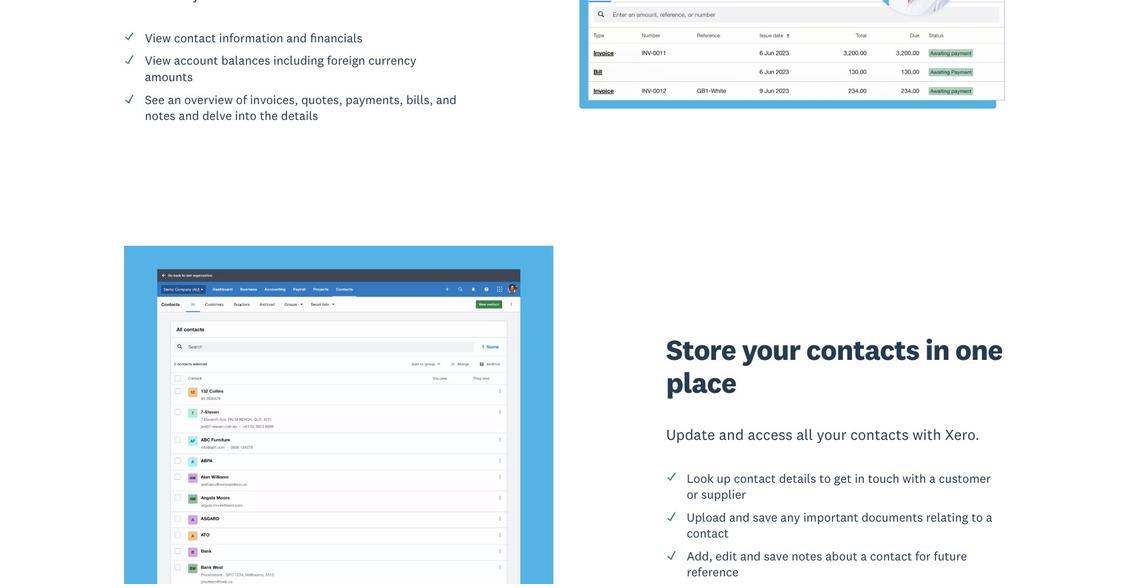 Task type: locate. For each thing, give the bounding box(es) containing it.
touch
[[868, 470, 900, 486]]

get
[[834, 470, 852, 486]]

the
[[260, 108, 278, 124]]

save
[[753, 509, 778, 525], [764, 548, 789, 564]]

a inside add, edit and save notes about a contact for future reference
[[861, 548, 867, 564]]

reference
[[687, 564, 739, 580]]

1 horizontal spatial to
[[972, 509, 983, 525]]

store
[[666, 332, 736, 368]]

1 horizontal spatial details
[[779, 470, 817, 486]]

details inside see an overview of invoices, quotes, payments, bills, and notes and delve into the details
[[281, 108, 318, 124]]

contact inside look up contact details to get in touch with a customer or supplier
[[734, 470, 776, 486]]

details
[[281, 108, 318, 124], [779, 470, 817, 486]]

look
[[687, 470, 714, 486]]

and right bills,
[[436, 92, 457, 107]]

all
[[797, 425, 813, 444]]

2 vertical spatial a
[[861, 548, 867, 564]]

1 vertical spatial a
[[986, 509, 993, 525]]

details down quotes,
[[281, 108, 318, 124]]

a right relating
[[986, 509, 993, 525]]

of
[[236, 92, 247, 107]]

to
[[820, 470, 831, 486], [972, 509, 983, 525]]

notes down see on the top left
[[145, 108, 176, 124]]

save left any
[[753, 509, 778, 525]]

to left get
[[820, 470, 831, 486]]

relating
[[926, 509, 969, 525]]

0 vertical spatial notes
[[145, 108, 176, 124]]

up
[[717, 470, 731, 486]]

a
[[930, 470, 936, 486], [986, 509, 993, 525], [861, 548, 867, 564]]

with
[[913, 425, 942, 444], [903, 470, 927, 486]]

notes inside add, edit and save notes about a contact for future reference
[[792, 548, 823, 564]]

view account balances including foreign currency amounts
[[145, 53, 417, 85]]

contact left for at the right bottom of page
[[870, 548, 912, 564]]

including
[[273, 53, 324, 69]]

account
[[174, 53, 218, 69]]

0 horizontal spatial a
[[861, 548, 867, 564]]

your
[[742, 332, 801, 368], [817, 425, 847, 444]]

in left one
[[926, 332, 950, 368]]

in right get
[[855, 470, 865, 486]]

included image
[[124, 31, 135, 42], [124, 54, 135, 65], [124, 93, 135, 104], [666, 472, 677, 483], [666, 511, 677, 522], [666, 550, 677, 561]]

0 horizontal spatial in
[[855, 470, 865, 486]]

notes left about
[[792, 548, 823, 564]]

1 horizontal spatial a
[[930, 470, 936, 486]]

in
[[926, 332, 950, 368], [855, 470, 865, 486]]

and right edit
[[740, 548, 761, 564]]

xero.
[[945, 425, 980, 444]]

and down supplier
[[729, 509, 750, 525]]

with right touch
[[903, 470, 927, 486]]

1 vertical spatial with
[[903, 470, 927, 486]]

supplier
[[702, 486, 746, 502]]

and
[[287, 30, 307, 46], [436, 92, 457, 107], [179, 108, 199, 124], [719, 425, 744, 444], [729, 509, 750, 525], [740, 548, 761, 564]]

1 view from the top
[[145, 30, 171, 46]]

a right about
[[861, 548, 867, 564]]

with left "xero."
[[913, 425, 942, 444]]

1 vertical spatial your
[[817, 425, 847, 444]]

1 vertical spatial view
[[145, 53, 171, 69]]

0 vertical spatial save
[[753, 509, 778, 525]]

1 vertical spatial in
[[855, 470, 865, 486]]

contact inside add, edit and save notes about a contact for future reference
[[870, 548, 912, 564]]

your inside store your contacts in one place
[[742, 332, 801, 368]]

0 horizontal spatial to
[[820, 470, 831, 486]]

and inside the upload and save any important documents relating to a contact
[[729, 509, 750, 525]]

upload and save any important documents relating to a contact
[[687, 509, 993, 541]]

view
[[145, 30, 171, 46], [145, 53, 171, 69]]

0 horizontal spatial notes
[[145, 108, 176, 124]]

contact up account
[[174, 30, 216, 46]]

details up any
[[779, 470, 817, 486]]

1 vertical spatial contacts
[[851, 425, 909, 444]]

a list of contacts displays in xero. image
[[124, 246, 553, 584]]

0 vertical spatial view
[[145, 30, 171, 46]]

1 vertical spatial to
[[972, 509, 983, 525]]

store your contacts in one place
[[666, 332, 1003, 401]]

1 horizontal spatial in
[[926, 332, 950, 368]]

0 vertical spatial your
[[742, 332, 801, 368]]

view inside 'view account balances including foreign currency amounts'
[[145, 53, 171, 69]]

to right relating
[[972, 509, 983, 525]]

for
[[916, 548, 931, 564]]

notes
[[145, 108, 176, 124], [792, 548, 823, 564]]

0 vertical spatial to
[[820, 470, 831, 486]]

0 vertical spatial a
[[930, 470, 936, 486]]

one
[[956, 332, 1003, 368]]

contact down upload
[[687, 525, 729, 541]]

1 vertical spatial save
[[764, 548, 789, 564]]

contacts
[[807, 332, 920, 368], [851, 425, 909, 444]]

save down any
[[764, 548, 789, 564]]

with inside look up contact details to get in touch with a customer or supplier
[[903, 470, 927, 486]]

0 vertical spatial details
[[281, 108, 318, 124]]

2 horizontal spatial a
[[986, 509, 993, 525]]

details inside look up contact details to get in touch with a customer or supplier
[[779, 470, 817, 486]]

balances
[[221, 53, 270, 69]]

contacts inside store your contacts in one place
[[807, 332, 920, 368]]

0 horizontal spatial details
[[281, 108, 318, 124]]

contact right up
[[734, 470, 776, 486]]

a inside the upload and save any important documents relating to a contact
[[986, 509, 993, 525]]

contact
[[174, 30, 216, 46], [734, 470, 776, 486], [687, 525, 729, 541], [870, 548, 912, 564]]

2 view from the top
[[145, 53, 171, 69]]

or
[[687, 486, 698, 502]]

view for view contact information and financials
[[145, 30, 171, 46]]

amounts
[[145, 69, 193, 85]]

view contact information and financials
[[145, 30, 363, 46]]

information
[[219, 30, 283, 46]]

to inside the upload and save any important documents relating to a contact
[[972, 509, 983, 525]]

in inside look up contact details to get in touch with a customer or supplier
[[855, 470, 865, 486]]

1 horizontal spatial notes
[[792, 548, 823, 564]]

0 horizontal spatial your
[[742, 332, 801, 368]]

and down an
[[179, 108, 199, 124]]

save inside add, edit and save notes about a contact for future reference
[[764, 548, 789, 564]]

a left customer
[[930, 470, 936, 486]]

1 vertical spatial details
[[779, 470, 817, 486]]

see an overview of invoices, quotes, payments, bills, and notes and delve into the details
[[145, 92, 457, 124]]

foreign
[[327, 53, 365, 69]]

upload
[[687, 509, 726, 525]]

1 vertical spatial notes
[[792, 548, 823, 564]]

and left access
[[719, 425, 744, 444]]

0 vertical spatial contacts
[[807, 332, 920, 368]]

0 vertical spatial in
[[926, 332, 950, 368]]



Task type: describe. For each thing, give the bounding box(es) containing it.
update and access all your contacts with xero.
[[666, 425, 980, 444]]

important
[[804, 509, 859, 525]]

and up including
[[287, 30, 307, 46]]

1 horizontal spatial your
[[817, 425, 847, 444]]

in inside store your contacts in one place
[[926, 332, 950, 368]]

to inside look up contact details to get in touch with a customer or supplier
[[820, 470, 831, 486]]

0 vertical spatial with
[[913, 425, 942, 444]]

included image for upload and save any important documents relating to a contact
[[666, 511, 677, 522]]

add, edit and save notes about a contact for future reference
[[687, 548, 968, 580]]

delve
[[202, 108, 232, 124]]

transaction history of a xero contact showing activity and notes. image
[[576, 0, 1005, 112]]

save inside the upload and save any important documents relating to a contact
[[753, 509, 778, 525]]

a inside look up contact details to get in touch with a customer or supplier
[[930, 470, 936, 486]]

into
[[235, 108, 257, 124]]

edit
[[716, 548, 737, 564]]

add,
[[687, 548, 713, 564]]

contact inside the upload and save any important documents relating to a contact
[[687, 525, 729, 541]]

documents
[[862, 509, 923, 525]]

customer
[[939, 470, 991, 486]]

currency
[[369, 53, 417, 69]]

future
[[934, 548, 968, 564]]

about
[[826, 548, 858, 564]]

look up contact details to get in touch with a customer or supplier
[[687, 470, 991, 502]]

invoices,
[[250, 92, 298, 107]]

overview
[[184, 92, 233, 107]]

place
[[666, 365, 737, 401]]

access
[[748, 425, 793, 444]]

see
[[145, 92, 165, 107]]

update
[[666, 425, 715, 444]]

included image for view contact information and financials
[[124, 31, 135, 42]]

financials
[[310, 30, 363, 46]]

view for view account balances including foreign currency amounts
[[145, 53, 171, 69]]

included image for add, edit and save notes about a contact for future reference
[[666, 550, 677, 561]]

notes inside see an overview of invoices, quotes, payments, bills, and notes and delve into the details
[[145, 108, 176, 124]]

payments,
[[346, 92, 403, 107]]

included image for see an overview of invoices, quotes, payments, bills, and notes and delve into the details
[[124, 93, 135, 104]]

and inside add, edit and save notes about a contact for future reference
[[740, 548, 761, 564]]

any
[[781, 509, 800, 525]]

quotes,
[[301, 92, 343, 107]]

bills,
[[406, 92, 433, 107]]

an
[[168, 92, 181, 107]]

included image for look up contact details to get in touch with a customer or supplier
[[666, 472, 677, 483]]

included image for view account balances including foreign currency amounts
[[124, 54, 135, 65]]



Task type: vqa. For each thing, say whether or not it's contained in the screenshot.
bottommost to
yes



